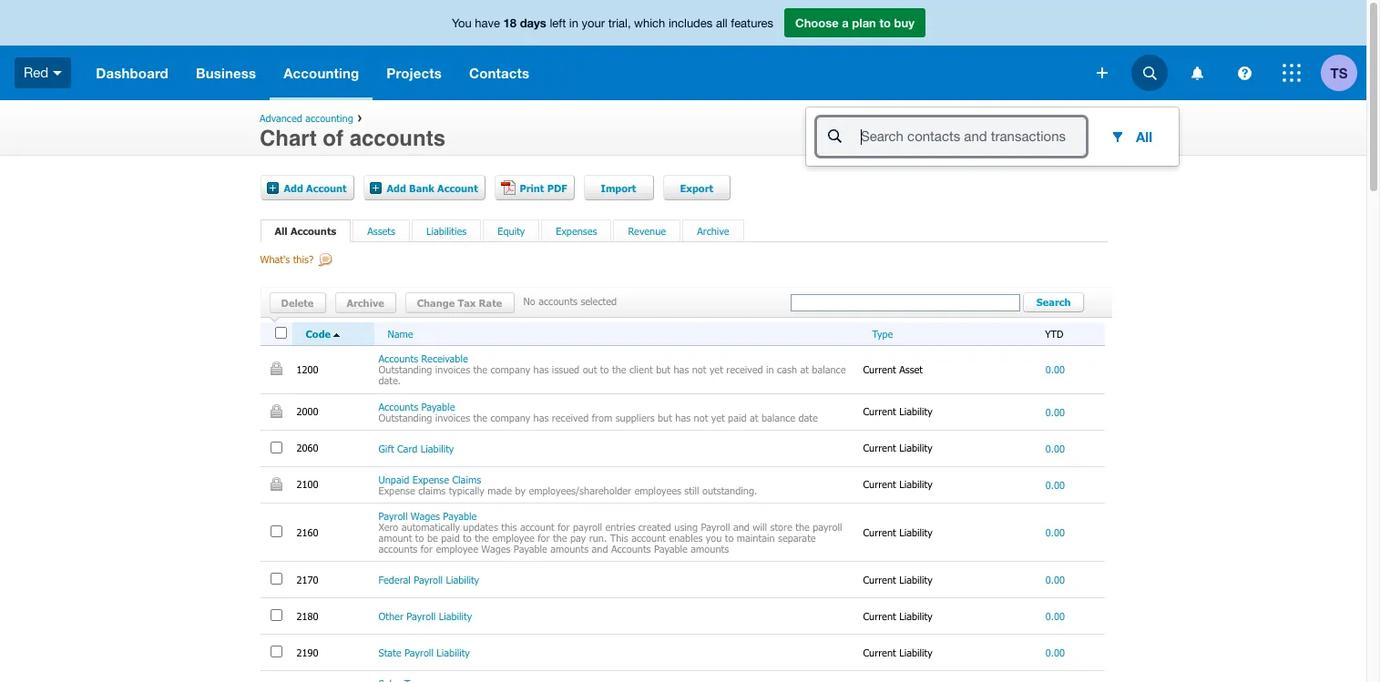 Task type: locate. For each thing, give the bounding box(es) containing it.
1 horizontal spatial account
[[631, 532, 666, 544]]

current for 2190
[[863, 646, 896, 658]]

1 vertical spatial but
[[658, 411, 672, 423]]

and left will
[[733, 521, 750, 533]]

paid inside payroll wages payable xero automatically updates this account for payroll entries created using payroll and will store the payroll amount to be paid to the employee for the pay run. this account enables you to maintain separate accounts for employee wages payable amounts and accounts payable amounts
[[441, 532, 460, 544]]

1 amounts from the left
[[550, 543, 589, 555]]

0.00 link for 2180
[[1045, 611, 1065, 622]]

0 horizontal spatial in
[[569, 16, 578, 30]]

wages up be
[[411, 510, 440, 522]]

1 horizontal spatial add
[[387, 182, 406, 194]]

2 0.00 link from the top
[[1045, 406, 1065, 418]]

archive
[[697, 225, 729, 237], [347, 297, 384, 309]]

delete
[[281, 297, 314, 309]]

to left buy
[[879, 15, 891, 30]]

1 horizontal spatial in
[[766, 364, 774, 376]]

1 horizontal spatial payroll
[[813, 521, 842, 533]]

balance
[[812, 364, 846, 376], [761, 411, 795, 423]]

but right client
[[656, 364, 670, 376]]

invoices up accounts payable link
[[435, 364, 470, 376]]

1 horizontal spatial archive
[[697, 225, 729, 237]]

1 company from the top
[[491, 364, 530, 376]]

None checkbox
[[270, 610, 282, 621]]

0 horizontal spatial svg image
[[1191, 66, 1203, 80]]

1 vertical spatial all
[[275, 225, 288, 237]]

accounts down the ›
[[349, 126, 445, 151]]

selected
[[581, 295, 617, 307]]

accounts down xero
[[378, 543, 417, 555]]

6 0.00 from the top
[[1045, 574, 1065, 586]]

delete link
[[269, 293, 326, 314]]

1 0.00 link from the top
[[1045, 364, 1065, 376]]

8 0.00 link from the top
[[1045, 647, 1065, 659]]

assets
[[367, 225, 395, 237]]

1 current liability from the top
[[863, 405, 936, 417]]

choose a plan to buy
[[795, 15, 915, 30]]

0 horizontal spatial at
[[750, 411, 758, 423]]

at right cash
[[800, 364, 809, 376]]

what's this?
[[260, 253, 313, 265]]

invoices inside accounts receivable outstanding invoices the company has issued out to the client but has not yet received in cash at balance date.
[[435, 364, 470, 376]]

0 vertical spatial paid
[[728, 411, 747, 423]]

None text field
[[791, 294, 1020, 312]]

print
[[520, 182, 544, 194]]

0.00 link
[[1045, 364, 1065, 376], [1045, 406, 1065, 418], [1045, 442, 1065, 454], [1045, 479, 1065, 491], [1045, 527, 1065, 538], [1045, 574, 1065, 586], [1045, 611, 1065, 622], [1045, 647, 1065, 659]]

receivable
[[421, 353, 468, 365]]

2 you cannot delete/archive system accounts. image from the top
[[270, 404, 282, 418]]

to inside accounts receivable outstanding invoices the company has issued out to the client but has not yet received in cash at balance date.
[[600, 364, 609, 376]]

1 horizontal spatial amounts
[[691, 543, 729, 555]]

None checkbox
[[275, 327, 286, 339], [270, 441, 282, 453], [270, 526, 282, 537], [270, 573, 282, 585], [270, 646, 282, 658], [275, 327, 286, 339], [270, 441, 282, 453], [270, 526, 282, 537], [270, 573, 282, 585], [270, 646, 282, 658]]

yet
[[710, 364, 723, 376], [711, 411, 725, 423]]

current liability for 2170
[[863, 574, 936, 585]]

has left from in the bottom left of the page
[[533, 411, 549, 423]]

svg image
[[1143, 66, 1156, 80], [1238, 66, 1251, 80], [1097, 67, 1108, 78], [53, 71, 62, 75]]

add up all accounts link
[[284, 182, 303, 194]]

print pdf
[[520, 182, 567, 194]]

outstanding inside 'accounts payable outstanding invoices the company has received from suppliers but has not yet paid at balance date'
[[378, 411, 432, 423]]

outstanding down name
[[378, 364, 432, 376]]

invoices for accounts receivable
[[435, 364, 470, 376]]

5 current from the top
[[863, 526, 896, 538]]

in
[[569, 16, 578, 30], [766, 364, 774, 376]]

0 vertical spatial and
[[733, 521, 750, 533]]

payroll
[[378, 510, 408, 522], [701, 521, 730, 533], [414, 574, 443, 586], [407, 611, 436, 622], [404, 647, 434, 659]]

all inside popup button
[[1136, 128, 1152, 145]]

1 add from the left
[[284, 182, 303, 194]]

archive up code link
[[347, 297, 384, 309]]

1 vertical spatial invoices
[[435, 411, 470, 423]]

current for 2060
[[863, 442, 896, 454]]

balance left the date
[[761, 411, 795, 423]]

0 vertical spatial not
[[692, 364, 706, 376]]

0 horizontal spatial balance
[[761, 411, 795, 423]]

0 vertical spatial at
[[800, 364, 809, 376]]

1 current from the top
[[863, 363, 896, 375]]

2 add from the left
[[387, 182, 406, 194]]

1 horizontal spatial archive link
[[697, 225, 729, 237]]

account
[[520, 521, 555, 533], [631, 532, 666, 544]]

banner
[[0, 0, 1366, 166]]

svg image inside red "popup button"
[[53, 71, 62, 75]]

2 vertical spatial accounts
[[378, 543, 417, 555]]

received
[[726, 364, 763, 376], [552, 411, 589, 423]]

current liability for 2160
[[863, 526, 936, 538]]

from
[[592, 411, 612, 423]]

1 vertical spatial in
[[766, 364, 774, 376]]

1 payroll from the left
[[573, 521, 602, 533]]

advanced accounting link
[[260, 112, 353, 124]]

4 current from the top
[[863, 478, 896, 490]]

1 vertical spatial received
[[552, 411, 589, 423]]

18
[[503, 15, 517, 30]]

2 invoices from the top
[[435, 411, 470, 423]]

payroll right state
[[404, 647, 434, 659]]

what's
[[260, 253, 290, 265]]

4 0.00 from the top
[[1045, 479, 1065, 491]]

6 current from the top
[[863, 574, 896, 585]]

you cannot delete/archive system accounts. image
[[270, 477, 282, 491]]

1 vertical spatial company
[[491, 411, 530, 423]]

accounts payable outstanding invoices the company has received from suppliers but has not yet paid at balance date
[[378, 400, 818, 423]]

4 current liability from the top
[[863, 526, 936, 538]]

0 vertical spatial invoices
[[435, 364, 470, 376]]

tax
[[458, 297, 476, 309]]

1 horizontal spatial account
[[437, 182, 478, 194]]

0 vertical spatial you cannot delete/archive system accounts. image
[[270, 362, 282, 376]]

state
[[378, 647, 401, 659]]

archive link up code link
[[335, 293, 396, 314]]

1 vertical spatial accounts
[[539, 295, 578, 307]]

1 vertical spatial not
[[694, 411, 708, 423]]

0 vertical spatial in
[[569, 16, 578, 30]]

3 current from the top
[[863, 442, 896, 454]]

not
[[692, 364, 706, 376], [694, 411, 708, 423]]

None search field
[[817, 118, 1085, 156]]

5 0.00 from the top
[[1045, 527, 1065, 538]]

have
[[475, 16, 500, 30]]

1 horizontal spatial employee
[[492, 532, 535, 544]]

8 0.00 from the top
[[1045, 647, 1065, 659]]

accounts payable link
[[378, 400, 455, 412]]

change
[[417, 297, 455, 309]]

1 vertical spatial at
[[750, 411, 758, 423]]

employee down updates
[[436, 543, 478, 555]]

pay
[[570, 532, 586, 544]]

account right "bank"
[[437, 182, 478, 194]]

in left cash
[[766, 364, 774, 376]]

you cannot delete/archive system accounts. image left 1200
[[270, 362, 282, 376]]

plan
[[852, 15, 876, 30]]

accounts inside accounts receivable outstanding invoices the company has issued out to the client but has not yet received in cash at balance date.
[[378, 353, 418, 365]]

accounts right no
[[539, 295, 578, 307]]

2 current liability from the top
[[863, 442, 936, 454]]

accounts down entries
[[611, 543, 651, 555]]

0 vertical spatial received
[[726, 364, 763, 376]]

payable up gift card liability link
[[421, 400, 455, 412]]

the up "claims"
[[473, 411, 487, 423]]

paid left the date
[[728, 411, 747, 423]]

3 0.00 link from the top
[[1045, 442, 1065, 454]]

amounts down using
[[691, 543, 729, 555]]

paid inside 'accounts payable outstanding invoices the company has received from suppliers but has not yet paid at balance date'
[[728, 411, 747, 423]]

has
[[533, 364, 549, 376], [674, 364, 689, 376], [533, 411, 549, 423], [675, 411, 691, 423]]

outstanding inside accounts receivable outstanding invoices the company has issued out to the client but has not yet received in cash at balance date.
[[378, 364, 432, 376]]

account
[[306, 182, 347, 194], [437, 182, 478, 194]]

amounts left run.
[[550, 543, 589, 555]]

payroll right store
[[813, 521, 842, 533]]

liabilities
[[426, 225, 467, 237]]

1 vertical spatial wages
[[481, 543, 511, 555]]

0 horizontal spatial and
[[592, 543, 608, 555]]

not right 'suppliers'
[[694, 411, 708, 423]]

yet left cash
[[710, 364, 723, 376]]

you cannot delete/archive system accounts. image for 1200
[[270, 362, 282, 376]]

at inside accounts receivable outstanding invoices the company has issued out to the client but has not yet received in cash at balance date.
[[800, 364, 809, 376]]

revenue link
[[628, 225, 666, 237]]

3 0.00 from the top
[[1045, 442, 1065, 454]]

contacts button
[[455, 46, 543, 100]]

company for issued
[[491, 364, 530, 376]]

updates
[[463, 521, 498, 533]]

1 0.00 from the top
[[1045, 364, 1065, 376]]

payroll for other payroll liability
[[407, 611, 436, 622]]

0 horizontal spatial amounts
[[550, 543, 589, 555]]

1 vertical spatial yet
[[711, 411, 725, 423]]

your
[[582, 16, 605, 30]]

balance right cash
[[812, 364, 846, 376]]

company inside 'accounts payable outstanding invoices the company has received from suppliers but has not yet paid at balance date'
[[491, 411, 530, 423]]

current for 2170
[[863, 574, 896, 585]]

employees
[[634, 484, 681, 496]]

company inside accounts receivable outstanding invoices the company has issued out to the client but has not yet received in cash at balance date.
[[491, 364, 530, 376]]

2 outstanding from the top
[[378, 411, 432, 423]]

assets link
[[367, 225, 395, 237]]

current liability for 2180
[[863, 610, 936, 622]]

automatically
[[401, 521, 460, 533]]

export
[[680, 182, 713, 194]]

2 payroll from the left
[[813, 521, 842, 533]]

0 horizontal spatial paid
[[441, 532, 460, 544]]

add left "bank"
[[387, 182, 406, 194]]

date.
[[378, 375, 401, 387]]

0 horizontal spatial account
[[306, 182, 347, 194]]

3 current liability from the top
[[863, 478, 936, 490]]

expense
[[412, 473, 449, 485], [378, 484, 415, 496]]

at inside 'accounts payable outstanding invoices the company has received from suppliers but has not yet paid at balance date'
[[750, 411, 758, 423]]

current for 2180
[[863, 610, 896, 622]]

1 horizontal spatial paid
[[728, 411, 747, 423]]

and left this
[[592, 543, 608, 555]]

type link
[[872, 328, 893, 340]]

the
[[473, 364, 487, 376], [612, 364, 626, 376], [473, 411, 487, 423], [795, 521, 810, 533], [475, 532, 489, 544], [553, 532, 567, 544]]

company up by at the left of page
[[491, 411, 530, 423]]

current liability for 2060
[[863, 442, 936, 454]]

you cannot delete/archive system accounts. image left 2000
[[270, 404, 282, 418]]

which
[[634, 16, 665, 30]]

accounts down "date."
[[378, 400, 418, 412]]

7 current liability from the top
[[863, 646, 936, 658]]

rate
[[479, 297, 502, 309]]

0.00 link for 2160
[[1045, 527, 1065, 538]]

balance inside 'accounts payable outstanding invoices the company has received from suppliers but has not yet paid at balance date'
[[761, 411, 795, 423]]

1 vertical spatial you cannot delete/archive system accounts. image
[[270, 404, 282, 418]]

search button
[[1023, 293, 1084, 314]]

this
[[501, 521, 517, 533]]

has left issued
[[533, 364, 549, 376]]

revenue
[[628, 225, 666, 237]]

paid right be
[[441, 532, 460, 544]]

payable
[[421, 400, 455, 412], [443, 510, 477, 522], [514, 543, 547, 555], [654, 543, 688, 555]]

outstanding up card
[[378, 411, 432, 423]]

chart
[[260, 126, 317, 151]]

0 vertical spatial accounts
[[349, 126, 445, 151]]

7 0.00 from the top
[[1045, 611, 1065, 622]]

to left be
[[415, 532, 424, 544]]

red
[[24, 64, 48, 80]]

2160
[[297, 526, 322, 538]]

0 vertical spatial balance
[[812, 364, 846, 376]]

current
[[863, 363, 896, 375], [863, 405, 896, 417], [863, 442, 896, 454], [863, 478, 896, 490], [863, 526, 896, 538], [863, 574, 896, 585], [863, 610, 896, 622], [863, 646, 896, 658]]

2 company from the top
[[491, 411, 530, 423]]

current for 1200
[[863, 363, 896, 375]]

1 horizontal spatial and
[[733, 521, 750, 533]]

received left cash
[[726, 364, 763, 376]]

accounts
[[290, 225, 336, 237], [378, 353, 418, 365], [378, 400, 418, 412], [611, 543, 651, 555]]

0 vertical spatial all
[[1136, 128, 1152, 145]]

invoices up gift card liability link
[[435, 411, 470, 423]]

accounts inside advanced accounting › chart of accounts
[[349, 126, 445, 151]]

1 you cannot delete/archive system accounts. image from the top
[[270, 362, 282, 376]]

current for 2160
[[863, 526, 896, 538]]

by
[[515, 484, 526, 496]]

you cannot delete/archive system accounts. image
[[270, 362, 282, 376], [270, 404, 282, 418]]

0 horizontal spatial add
[[284, 182, 303, 194]]

archive link down export
[[697, 225, 729, 237]]

1 horizontal spatial received
[[726, 364, 763, 376]]

what's this? link
[[260, 253, 333, 278]]

0.00 for 2180
[[1045, 611, 1065, 622]]

5 current liability from the top
[[863, 574, 936, 585]]

contacts
[[469, 65, 529, 81]]

payroll right federal
[[414, 574, 443, 586]]

1 horizontal spatial balance
[[812, 364, 846, 376]]

0 vertical spatial yet
[[710, 364, 723, 376]]

accounting
[[305, 112, 353, 124]]

at left the date
[[750, 411, 758, 423]]

0 horizontal spatial archive
[[347, 297, 384, 309]]

svg image
[[1283, 64, 1301, 82], [1191, 66, 1203, 80]]

but
[[656, 364, 670, 376], [658, 411, 672, 423]]

6 current liability from the top
[[863, 610, 936, 622]]

payroll
[[573, 521, 602, 533], [813, 521, 842, 533]]

1 vertical spatial paid
[[441, 532, 460, 544]]

employee down by at the left of page
[[492, 532, 535, 544]]

7 current from the top
[[863, 610, 896, 622]]

payroll right using
[[701, 521, 730, 533]]

invoices inside 'accounts payable outstanding invoices the company has received from suppliers but has not yet paid at balance date'
[[435, 411, 470, 423]]

4 0.00 link from the top
[[1045, 479, 1065, 491]]

red button
[[0, 46, 82, 100]]

for
[[558, 521, 570, 533], [538, 532, 550, 544], [421, 543, 433, 555]]

wages down this
[[481, 543, 511, 555]]

be
[[427, 532, 438, 544]]

to right out on the left of the page
[[600, 364, 609, 376]]

0 horizontal spatial all
[[275, 225, 288, 237]]

2 amounts from the left
[[691, 543, 729, 555]]

other payroll liability
[[378, 611, 472, 622]]

payroll right other
[[407, 611, 436, 622]]

0 horizontal spatial wages
[[411, 510, 440, 522]]

0.00
[[1045, 364, 1065, 376], [1045, 406, 1065, 418], [1045, 442, 1065, 454], [1045, 479, 1065, 491], [1045, 527, 1065, 538], [1045, 574, 1065, 586], [1045, 611, 1065, 622], [1045, 647, 1065, 659]]

company for received
[[491, 411, 530, 423]]

all for all
[[1136, 128, 1152, 145]]

0 vertical spatial outstanding
[[378, 364, 432, 376]]

archive down export
[[697, 225, 729, 237]]

the inside 'accounts payable outstanding invoices the company has received from suppliers but has not yet paid at balance date'
[[473, 411, 487, 423]]

0.00 link for 2170
[[1045, 574, 1065, 586]]

received left from in the bottom left of the page
[[552, 411, 589, 423]]

yet up 'outstanding.'
[[711, 411, 725, 423]]

no accounts selected
[[523, 295, 617, 307]]

made
[[488, 484, 512, 496]]

1 vertical spatial archive link
[[335, 293, 396, 314]]

7 0.00 link from the top
[[1045, 611, 1065, 622]]

6 0.00 link from the top
[[1045, 574, 1065, 586]]

account up all accounts
[[306, 182, 347, 194]]

2 current from the top
[[863, 405, 896, 417]]

1 vertical spatial archive
[[347, 297, 384, 309]]

1 vertical spatial balance
[[761, 411, 795, 423]]

›
[[357, 109, 362, 125]]

at
[[800, 364, 809, 376], [750, 411, 758, 423]]

run.
[[589, 532, 607, 544]]

0 vertical spatial wages
[[411, 510, 440, 522]]

2 account from the left
[[437, 182, 478, 194]]

payroll left entries
[[573, 521, 602, 533]]

in right the left
[[569, 16, 578, 30]]

0 horizontal spatial payroll
[[573, 521, 602, 533]]

but right 'suppliers'
[[658, 411, 672, 423]]

typically
[[449, 484, 484, 496]]

includes
[[669, 16, 713, 30]]

0 horizontal spatial received
[[552, 411, 589, 423]]

0 horizontal spatial archive link
[[335, 293, 396, 314]]

2100
[[297, 478, 322, 490]]

1 vertical spatial outstanding
[[378, 411, 432, 423]]

banner containing ts
[[0, 0, 1366, 166]]

1 horizontal spatial at
[[800, 364, 809, 376]]

0 vertical spatial but
[[656, 364, 670, 376]]

1200
[[297, 363, 322, 375]]

8 current from the top
[[863, 646, 896, 658]]

federal
[[378, 574, 411, 586]]

accounts up "date."
[[378, 353, 418, 365]]

1 invoices from the top
[[435, 364, 470, 376]]

2 horizontal spatial for
[[558, 521, 570, 533]]

0 horizontal spatial for
[[421, 543, 433, 555]]

the left pay
[[553, 532, 567, 544]]

add inside add bank account link
[[387, 182, 406, 194]]

will
[[753, 521, 767, 533]]

yet inside accounts receivable outstanding invoices the company has issued out to the client but has not yet received in cash at balance date.
[[710, 364, 723, 376]]

expenses
[[556, 225, 597, 237]]

5 0.00 link from the top
[[1045, 527, 1065, 538]]

1 outstanding from the top
[[378, 364, 432, 376]]

2 0.00 from the top
[[1045, 406, 1065, 418]]

add inside 'add account' "link"
[[284, 182, 303, 194]]

0 vertical spatial company
[[491, 364, 530, 376]]

company left issued
[[491, 364, 530, 376]]

1 account from the left
[[306, 182, 347, 194]]

other
[[378, 611, 403, 622]]

claims
[[418, 484, 446, 496]]

1 horizontal spatial all
[[1136, 128, 1152, 145]]

expense left claims
[[378, 484, 415, 496]]

not right client
[[692, 364, 706, 376]]

dashboard
[[96, 65, 168, 81]]



Task type: describe. For each thing, give the bounding box(es) containing it.
accounts inside payroll wages payable xero automatically updates this account for payroll entries created using payroll and will store the payroll amount to be paid to the employee for the pay run. this account enables you to maintain separate accounts for employee wages payable amounts and accounts payable amounts
[[611, 543, 651, 555]]

import link
[[583, 175, 654, 201]]

0.00 for 2000
[[1045, 406, 1065, 418]]

0.00 for 2170
[[1045, 574, 1065, 586]]

1 horizontal spatial for
[[538, 532, 550, 544]]

add for add account
[[284, 182, 303, 194]]

0 vertical spatial archive link
[[697, 225, 729, 237]]

unpaid expense claims expense claims typically made by employees/shareholder employees still outstanding.
[[378, 473, 757, 496]]

enables
[[669, 532, 703, 544]]

1 vertical spatial and
[[592, 543, 608, 555]]

0.00 link for 2060
[[1045, 442, 1065, 454]]

Search contacts and transactions search field
[[861, 119, 1085, 154]]

state payroll liability
[[378, 647, 470, 659]]

issued
[[552, 364, 580, 376]]

dashboard link
[[82, 46, 182, 100]]

asset
[[899, 363, 923, 375]]

projects button
[[373, 46, 455, 100]]

current liability for 2100
[[863, 478, 936, 490]]

current for 2000
[[863, 405, 896, 417]]

features
[[731, 16, 773, 30]]

change tax rate link
[[405, 293, 514, 314]]

gift
[[378, 442, 394, 454]]

left
[[550, 16, 566, 30]]

current for 2100
[[863, 478, 896, 490]]

ytd
[[1045, 328, 1064, 339]]

print pdf link
[[494, 175, 574, 201]]

all for all accounts
[[275, 225, 288, 237]]

not inside 'accounts payable outstanding invoices the company has received from suppliers but has not yet paid at balance date'
[[694, 411, 708, 423]]

not inside accounts receivable outstanding invoices the company has issued out to the client but has not yet received in cash at balance date.
[[692, 364, 706, 376]]

balance inside accounts receivable outstanding invoices the company has issued out to the client but has not yet received in cash at balance date.
[[812, 364, 846, 376]]

add for add bank account
[[387, 182, 406, 194]]

store
[[770, 521, 792, 533]]

you cannot delete/archive system accounts. image for 2000
[[270, 404, 282, 418]]

name
[[388, 328, 413, 340]]

state payroll liability link
[[378, 647, 470, 659]]

0.00 for 2060
[[1045, 442, 1065, 454]]

amount
[[378, 532, 412, 544]]

equity link
[[498, 225, 525, 237]]

all button
[[1096, 118, 1167, 155]]

but inside accounts receivable outstanding invoices the company has issued out to the client but has not yet received in cash at balance date.
[[656, 364, 670, 376]]

current liability for 2190
[[863, 646, 936, 658]]

out
[[583, 364, 597, 376]]

this
[[610, 532, 628, 544]]

0 horizontal spatial employee
[[436, 543, 478, 555]]

export link
[[663, 175, 730, 201]]

account inside add bank account link
[[437, 182, 478, 194]]

1 horizontal spatial svg image
[[1283, 64, 1301, 82]]

0 vertical spatial archive
[[697, 225, 729, 237]]

0.00 link for 2000
[[1045, 406, 1065, 418]]

other payroll liability link
[[378, 611, 472, 622]]

has right client
[[674, 364, 689, 376]]

advanced accounting › chart of accounts
[[260, 109, 445, 151]]

the left client
[[612, 364, 626, 376]]

but inside 'accounts payable outstanding invoices the company has received from suppliers but has not yet paid at balance date'
[[658, 411, 672, 423]]

entries
[[605, 521, 635, 533]]

0.00 for 1200
[[1045, 364, 1065, 376]]

add bank account link
[[363, 175, 485, 201]]

current liability for 2000
[[863, 405, 936, 417]]

code link
[[306, 328, 369, 343]]

received inside 'accounts payable outstanding invoices the company has received from suppliers but has not yet paid at balance date'
[[552, 411, 589, 423]]

2170
[[297, 574, 322, 585]]

date
[[798, 411, 818, 423]]

outstanding for payable
[[378, 411, 432, 423]]

change tax rate
[[417, 297, 502, 309]]

ts button
[[1321, 46, 1366, 100]]

add account
[[284, 182, 347, 194]]

trial,
[[608, 16, 631, 30]]

yet inside 'accounts payable outstanding invoices the company has received from suppliers but has not yet paid at balance date'
[[711, 411, 725, 423]]

accounts receivable link
[[378, 353, 468, 365]]

0.00 for 2100
[[1045, 479, 1065, 491]]

1 horizontal spatial wages
[[481, 543, 511, 555]]

0.00 for 2160
[[1045, 527, 1065, 538]]

unpaid
[[378, 473, 409, 485]]

you have 18 days left in your trial, which includes all features
[[452, 15, 773, 30]]

the left this
[[475, 532, 489, 544]]

add bank account
[[387, 182, 478, 194]]

0.00 for 2190
[[1045, 647, 1065, 659]]

unpaid expense claims link
[[378, 473, 481, 485]]

0.00 link for 2100
[[1045, 479, 1065, 491]]

2190
[[297, 646, 322, 658]]

cash
[[777, 364, 797, 376]]

accounting button
[[270, 46, 373, 100]]

payroll wages payable xero automatically updates this account for payroll entries created using payroll and will store the payroll amount to be paid to the employee for the pay run. this account enables you to maintain separate accounts for employee wages payable amounts and accounts payable amounts
[[378, 510, 842, 555]]

to right you
[[725, 532, 734, 544]]

gift card liability
[[378, 442, 454, 454]]

payroll for state payroll liability
[[404, 647, 434, 659]]

no
[[523, 295, 535, 307]]

0 horizontal spatial account
[[520, 521, 555, 533]]

payable down this
[[514, 543, 547, 555]]

to right be
[[463, 532, 472, 544]]

accounts up this?
[[290, 225, 336, 237]]

days
[[520, 15, 546, 30]]

the right receivable
[[473, 364, 487, 376]]

ts
[[1330, 64, 1348, 81]]

liabilities link
[[426, 225, 467, 237]]

0.00 link for 1200
[[1045, 364, 1065, 376]]

in inside accounts receivable outstanding invoices the company has issued out to the client but has not yet received in cash at balance date.
[[766, 364, 774, 376]]

this?
[[293, 253, 313, 265]]

a
[[842, 15, 849, 30]]

using
[[674, 521, 698, 533]]

has right 'suppliers'
[[675, 411, 691, 423]]

name link
[[388, 328, 413, 340]]

invoices for accounts payable
[[435, 411, 470, 423]]

payroll wages payable link
[[378, 510, 477, 522]]

search
[[1036, 296, 1071, 308]]

payable down using
[[654, 543, 688, 555]]

outstanding for receivable
[[378, 364, 432, 376]]

2180
[[297, 610, 322, 622]]

expenses link
[[556, 225, 597, 237]]

2060
[[297, 442, 322, 454]]

the right store
[[795, 521, 810, 533]]

federal payroll liability link
[[378, 574, 479, 586]]

accounts receivable outstanding invoices the company has issued out to the client but has not yet received in cash at balance date.
[[378, 353, 846, 387]]

accounts inside payroll wages payable xero automatically updates this account for payroll entries created using payroll and will store the payroll amount to be paid to the employee for the pay run. this account enables you to maintain separate accounts for employee wages payable amounts and accounts payable amounts
[[378, 543, 417, 555]]

payroll up amount
[[378, 510, 408, 522]]

payable inside 'accounts payable outstanding invoices the company has received from suppliers but has not yet paid at balance date'
[[421, 400, 455, 412]]

created
[[638, 521, 671, 533]]

payroll for federal payroll liability
[[414, 574, 443, 586]]

pdf
[[547, 182, 567, 194]]

all accounts
[[275, 225, 336, 237]]

projects
[[387, 65, 442, 81]]

all group
[[806, 107, 1179, 166]]

payable down typically
[[443, 510, 477, 522]]

outstanding.
[[702, 484, 757, 496]]

accounts inside 'accounts payable outstanding invoices the company has received from suppliers but has not yet paid at balance date'
[[378, 400, 418, 412]]

import
[[601, 182, 636, 194]]

in inside you have 18 days left in your trial, which includes all features
[[569, 16, 578, 30]]

0.00 link for 2190
[[1045, 647, 1065, 659]]

received inside accounts receivable outstanding invoices the company has issued out to the client but has not yet received in cash at balance date.
[[726, 364, 763, 376]]

expense down gift card liability
[[412, 473, 449, 485]]

account inside 'add account' "link"
[[306, 182, 347, 194]]



Task type: vqa. For each thing, say whether or not it's contained in the screenshot.


